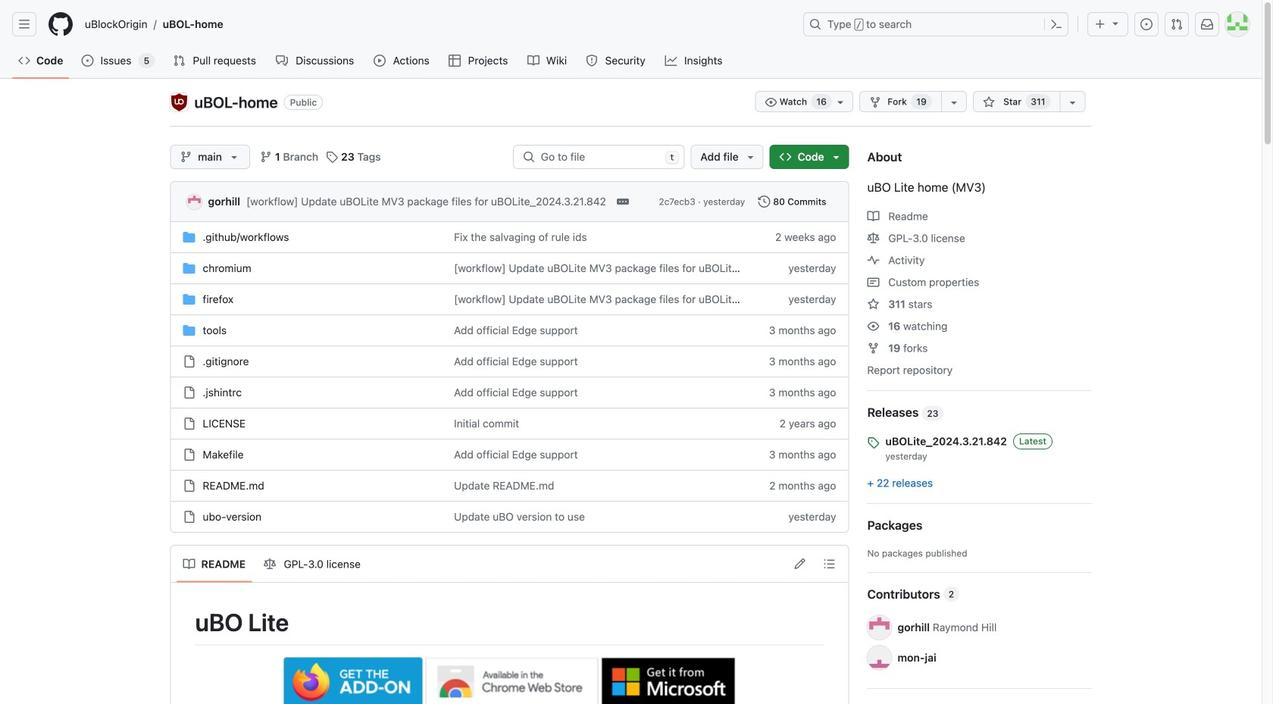 Task type: vqa. For each thing, say whether or not it's contained in the screenshot.
the MIT license link
no



Task type: describe. For each thing, give the bounding box(es) containing it.
tag image
[[326, 151, 338, 163]]

0 vertical spatial code image
[[18, 55, 30, 67]]

311 users starred this repository element
[[1026, 94, 1051, 109]]

table image
[[449, 55, 461, 67]]

@gorhill image
[[868, 616, 892, 640]]

graph image
[[665, 55, 677, 67]]

triangle down image for the right the code image
[[831, 151, 843, 163]]

2 directory image from the top
[[183, 293, 195, 306]]

repo forked image
[[868, 342, 880, 354]]

comment discussion image
[[276, 55, 288, 67]]

git branch image
[[260, 151, 272, 163]]

@mon jai image
[[868, 646, 892, 670]]

book image
[[183, 558, 195, 571]]

notifications image
[[1202, 18, 1214, 30]]

0 vertical spatial book image
[[528, 55, 540, 67]]

0 horizontal spatial triangle down image
[[745, 151, 757, 163]]

add this repository to a list image
[[1067, 96, 1079, 108]]

1 vertical spatial law image
[[264, 558, 276, 571]]

git pull request image
[[1171, 18, 1183, 30]]

1 horizontal spatial book image
[[868, 210, 880, 223]]

edit file image
[[794, 558, 806, 570]]

issue opened image for git pull request icon
[[1141, 18, 1153, 30]]



Task type: locate. For each thing, give the bounding box(es) containing it.
0 horizontal spatial triangle down image
[[228, 151, 240, 163]]

get ublock origin lite for microsoft edge image
[[602, 658, 736, 704]]

pulse image
[[868, 254, 880, 266]]

code image
[[18, 55, 30, 67], [780, 151, 792, 163]]

directory image
[[183, 231, 195, 243], [183, 293, 195, 306], [183, 324, 195, 337]]

1 vertical spatial issue opened image
[[81, 55, 94, 67]]

triangle down image
[[228, 151, 240, 163], [831, 151, 843, 163]]

star image right see your forks of this repository "icon" in the right of the page
[[983, 96, 995, 108]]

owner avatar image
[[170, 93, 188, 111]]

homepage image
[[49, 12, 73, 36]]

0 vertical spatial list
[[79, 12, 795, 36]]

git branch image
[[180, 151, 192, 163]]

1 directory image from the top
[[183, 231, 195, 243]]

1 horizontal spatial law image
[[868, 232, 880, 245]]

tag image
[[868, 437, 880, 449]]

gorhill image
[[187, 195, 202, 210]]

1 triangle down image from the left
[[228, 151, 240, 163]]

0 horizontal spatial issue opened image
[[81, 55, 94, 67]]

issue opened image for git pull request image
[[81, 55, 94, 67]]

list
[[79, 12, 795, 36], [177, 552, 369, 577]]

0 vertical spatial issue opened image
[[1141, 18, 1153, 30]]

1 vertical spatial code image
[[780, 151, 792, 163]]

0 vertical spatial law image
[[868, 232, 880, 245]]

triangle down image for git branch image
[[228, 151, 240, 163]]

triangle down image
[[1110, 17, 1122, 29], [745, 151, 757, 163]]

2 vertical spatial directory image
[[183, 324, 195, 337]]

0 vertical spatial triangle down image
[[1110, 17, 1122, 29]]

0 vertical spatial eye image
[[765, 96, 777, 108]]

1 horizontal spatial star image
[[983, 96, 995, 108]]

plus image
[[1095, 18, 1107, 30]]

law image
[[868, 232, 880, 245], [264, 558, 276, 571]]

book image left shield image
[[528, 55, 540, 67]]

0 horizontal spatial star image
[[868, 298, 880, 310]]

1 vertical spatial book image
[[868, 210, 880, 223]]

2 triangle down image from the left
[[831, 151, 843, 163]]

0 horizontal spatial book image
[[528, 55, 540, 67]]

1 horizontal spatial issue opened image
[[1141, 18, 1153, 30]]

shield image
[[586, 55, 598, 67]]

1 vertical spatial list
[[177, 552, 369, 577]]

0 horizontal spatial law image
[[264, 558, 276, 571]]

play image
[[374, 55, 386, 67]]

1 vertical spatial eye image
[[868, 320, 880, 332]]

history image
[[758, 196, 770, 208]]

1 vertical spatial directory image
[[183, 293, 195, 306]]

1 horizontal spatial triangle down image
[[831, 151, 843, 163]]

command palette image
[[1051, 18, 1063, 30]]

outline image
[[824, 558, 836, 570]]

book image
[[528, 55, 540, 67], [868, 210, 880, 223]]

star image down note image
[[868, 298, 880, 310]]

git pull request image
[[173, 55, 185, 67]]

search image
[[523, 151, 535, 163]]

get ubo lite for firefox image
[[284, 658, 423, 704]]

0 vertical spatial directory image
[[183, 231, 195, 243]]

eye image
[[765, 96, 777, 108], [868, 320, 880, 332]]

get ubo lite for chromium image
[[426, 658, 599, 704]]

1 horizontal spatial code image
[[780, 151, 792, 163]]

0 vertical spatial star image
[[983, 96, 995, 108]]

directory image
[[183, 262, 195, 274]]

note image
[[868, 276, 880, 288]]

3 directory image from the top
[[183, 324, 195, 337]]

see your forks of this repository image
[[948, 96, 960, 108]]

1 vertical spatial triangle down image
[[745, 151, 757, 163]]

0 horizontal spatial eye image
[[765, 96, 777, 108]]

repo forked image
[[870, 96, 882, 108]]

1 horizontal spatial eye image
[[868, 320, 880, 332]]

0 horizontal spatial code image
[[18, 55, 30, 67]]

1 vertical spatial star image
[[868, 298, 880, 310]]

issue opened image
[[1141, 18, 1153, 30], [81, 55, 94, 67]]

1 horizontal spatial triangle down image
[[1110, 17, 1122, 29]]

star image
[[983, 96, 995, 108], [868, 298, 880, 310]]

book image up pulse image at the right top
[[868, 210, 880, 223]]



